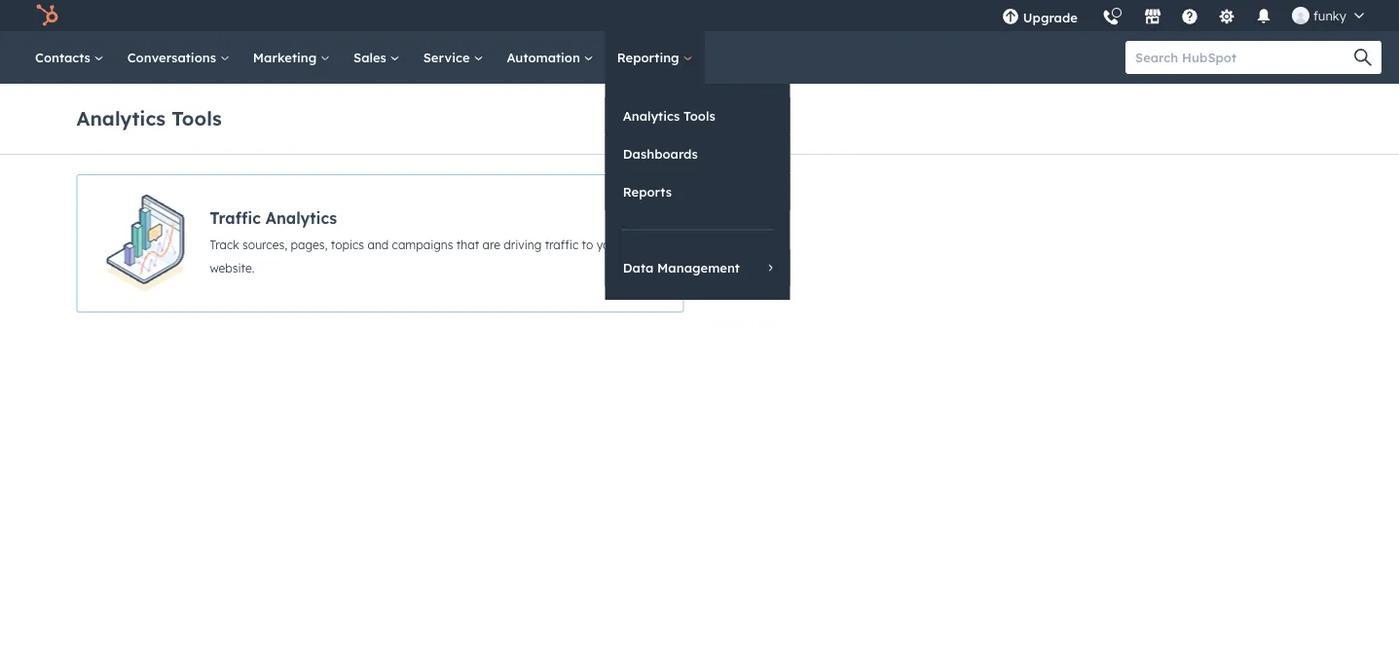 Task type: locate. For each thing, give the bounding box(es) containing it.
conversations link
[[116, 31, 241, 84]]

funky button
[[1281, 0, 1376, 31]]

marketplaces image
[[1144, 9, 1162, 26]]

analytics inside traffic analytics track sources, pages, topics and campaigns that are driving traffic to your website.
[[266, 208, 337, 228]]

upgrade image
[[1002, 9, 1019, 26]]

reporting menu
[[605, 84, 791, 300]]

contacts
[[35, 49, 94, 65]]

tools
[[172, 106, 222, 130], [684, 108, 716, 124]]

calling icon button
[[1095, 2, 1128, 31]]

analytics
[[76, 106, 166, 130], [623, 108, 680, 124], [266, 208, 337, 228]]

website.
[[210, 261, 255, 276]]

1 horizontal spatial tools
[[684, 108, 716, 124]]

traffic
[[210, 208, 261, 228]]

analytics tools inside reporting menu
[[623, 108, 716, 124]]

0 horizontal spatial analytics
[[76, 106, 166, 130]]

are
[[483, 238, 500, 252]]

tools up dashboards link
[[684, 108, 716, 124]]

analytics tools down the conversations
[[76, 106, 222, 130]]

analytics tools up dashboards
[[623, 108, 716, 124]]

analytics up pages,
[[266, 208, 337, 228]]

2 horizontal spatial analytics
[[623, 108, 680, 124]]

marketplaces button
[[1133, 0, 1173, 31]]

analytics tools
[[76, 106, 222, 130], [623, 108, 716, 124]]

upgrade
[[1023, 9, 1078, 25]]

to
[[582, 238, 593, 252]]

analytics up dashboards
[[623, 108, 680, 124]]

tools down conversations link
[[172, 106, 222, 130]]

1 horizontal spatial analytics
[[266, 208, 337, 228]]

help image
[[1181, 9, 1199, 26]]

marketing
[[253, 49, 320, 65]]

none checkbox containing traffic analytics
[[76, 174, 684, 313]]

pages,
[[291, 238, 328, 252]]

contacts link
[[23, 31, 116, 84]]

0 horizontal spatial analytics tools
[[76, 106, 222, 130]]

notifications button
[[1247, 0, 1281, 31]]

reports
[[623, 184, 672, 200]]

1 horizontal spatial analytics tools
[[623, 108, 716, 124]]

menu
[[990, 0, 1376, 38]]

settings image
[[1218, 9, 1236, 26]]

search image
[[1355, 49, 1372, 66]]

None checkbox
[[76, 174, 684, 313]]

analytics down contacts link
[[76, 106, 166, 130]]

reports link
[[605, 173, 791, 210]]

and
[[368, 238, 389, 252]]

conversations
[[127, 49, 220, 65]]

marketing link
[[241, 31, 342, 84]]



Task type: describe. For each thing, give the bounding box(es) containing it.
data management
[[623, 260, 740, 276]]

your
[[597, 238, 621, 252]]

automation link
[[495, 31, 605, 84]]

settings link
[[1207, 0, 1247, 31]]

menu containing funky
[[990, 0, 1376, 38]]

sources,
[[243, 238, 287, 252]]

service
[[423, 49, 474, 65]]

driving
[[504, 238, 542, 252]]

traffic analytics track sources, pages, topics and campaigns that are driving traffic to your website.
[[210, 208, 621, 276]]

help button
[[1173, 0, 1207, 31]]

notifications image
[[1255, 9, 1273, 26]]

dashboards link
[[605, 135, 791, 172]]

search button
[[1345, 41, 1382, 74]]

topics
[[331, 238, 364, 252]]

calling icon image
[[1102, 10, 1120, 27]]

reporting link
[[605, 31, 705, 84]]

hubspot image
[[35, 4, 58, 27]]

service link
[[412, 31, 495, 84]]

that
[[457, 238, 479, 252]]

data management link
[[605, 249, 791, 286]]

data
[[623, 260, 654, 276]]

funky
[[1314, 7, 1347, 23]]

management
[[657, 260, 740, 276]]

0 horizontal spatial tools
[[172, 106, 222, 130]]

campaigns
[[392, 238, 453, 252]]

sales link
[[342, 31, 412, 84]]

track
[[210, 238, 239, 252]]

dashboards
[[623, 146, 698, 162]]

hubspot link
[[23, 4, 73, 27]]

automation
[[507, 49, 584, 65]]

analytics tools link
[[605, 97, 791, 134]]

funky town image
[[1292, 7, 1310, 24]]

tools inside reporting menu
[[684, 108, 716, 124]]

traffic
[[545, 238, 579, 252]]

Search HubSpot search field
[[1126, 41, 1364, 74]]

reporting
[[617, 49, 683, 65]]

sales
[[354, 49, 390, 65]]

analytics inside reporting menu
[[623, 108, 680, 124]]



Task type: vqa. For each thing, say whether or not it's contained in the screenshot.
campaigns
yes



